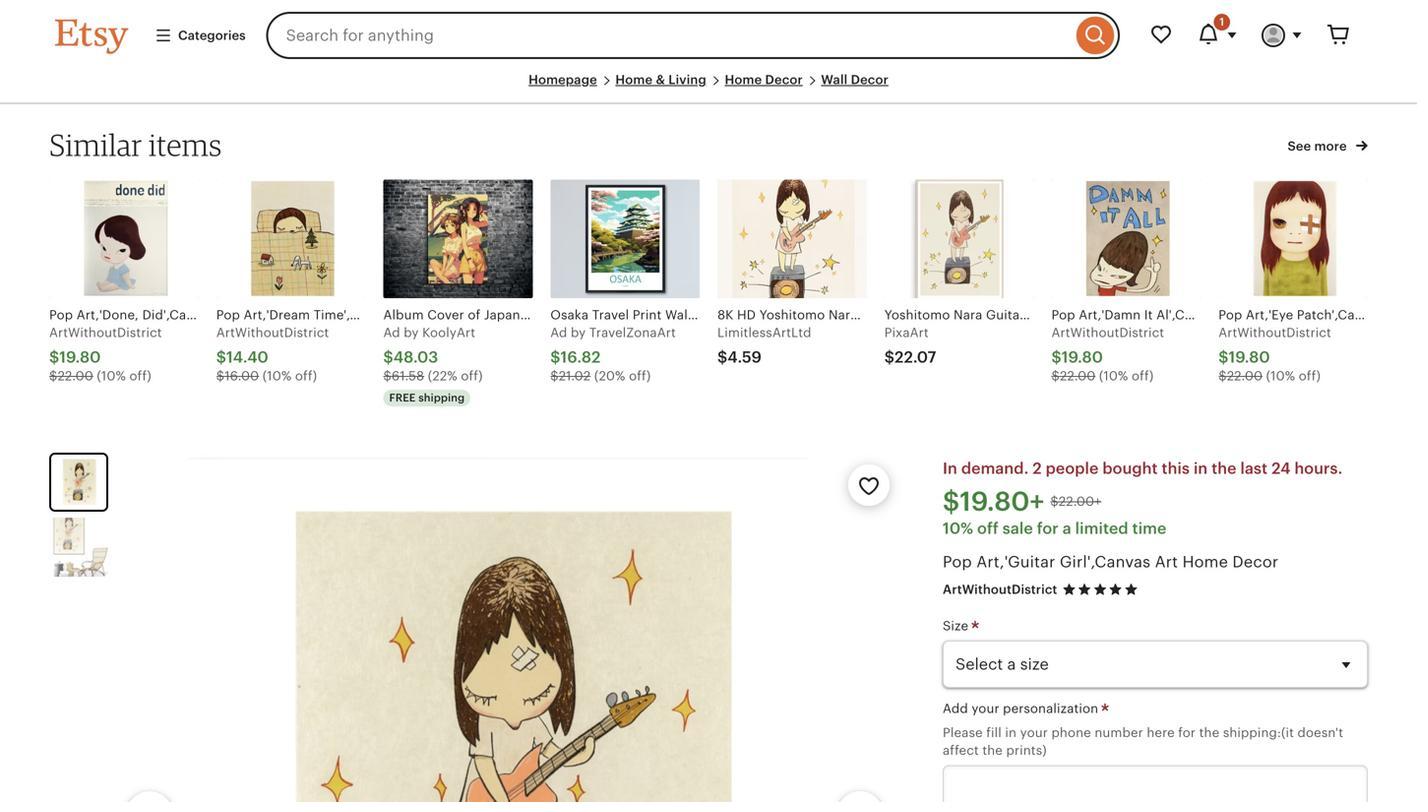 Task type: vqa. For each thing, say whether or not it's contained in the screenshot.
present
no



Task type: locate. For each thing, give the bounding box(es) containing it.
$ inside limitlessartltd $ 4.59
[[718, 349, 728, 366]]

pop for pop art,'damn it al',canvas art home decor artwithoutdistrict $ 19.80 $ 22.00 (10% off)
[[1052, 307, 1076, 322]]

(10% down art,'damn
[[1100, 369, 1129, 384]]

1 (10% from the left
[[97, 369, 126, 384]]

0 vertical spatial your
[[972, 702, 1000, 716]]

b inside "a d b y travelzonaart $ 16.82 $ 21.02 (20% off)"
[[571, 325, 579, 340]]

off) down patch',canvas
[[1299, 369, 1321, 384]]

off) inside a d b y koolyart $ 48.03 $ 61.58 (22% off) free shipping
[[461, 369, 483, 384]]

0 vertical spatial in
[[1194, 460, 1208, 477]]

22.00 down art,'eye on the top right
[[1227, 369, 1263, 384]]

pop inside pop art,'eye patch',canvas art h artwithoutdistrict $ 19.80 $ 22.00 (10% off)
[[1219, 307, 1243, 322]]

please fill in your phone number here for the shipping:(it doesn't affect the prints)
[[943, 725, 1344, 758]]

19.80 down art,'done,
[[59, 349, 101, 366]]

19.80 down art,'eye on the top right
[[1229, 349, 1271, 366]]

time',canvas
[[314, 307, 395, 322]]

0 horizontal spatial 22.00
[[58, 369, 93, 384]]

wall
[[822, 72, 848, 87]]

1 horizontal spatial in
[[1194, 460, 1208, 477]]

menu bar containing homepage
[[55, 71, 1363, 105]]

0 horizontal spatial d
[[392, 325, 400, 340]]

1 horizontal spatial your
[[1021, 725, 1048, 740]]

home
[[616, 72, 653, 87], [725, 72, 762, 87], [241, 307, 278, 322], [421, 307, 458, 322], [1247, 307, 1284, 322], [1183, 553, 1229, 571]]

pop art,'eye patch',canvas art h artwithoutdistrict $ 19.80 $ 22.00 (10% off)
[[1219, 307, 1418, 384]]

1 horizontal spatial for
[[1179, 725, 1196, 740]]

5 off) from the left
[[1132, 369, 1154, 384]]

pop art'guitar girl'canvas art home decor image 2 image
[[49, 518, 108, 577]]

last
[[1241, 460, 1268, 477]]

your up fill
[[972, 702, 1000, 716]]

artwithoutdistrict inside pop art,'eye patch',canvas art h artwithoutdistrict $ 19.80 $ 22.00 (10% off)
[[1219, 325, 1332, 340]]

pop
[[49, 307, 73, 322], [216, 307, 240, 322], [1052, 307, 1076, 322], [1219, 307, 1243, 322], [943, 553, 973, 571]]

$
[[49, 349, 59, 366], [216, 349, 227, 366], [383, 349, 394, 366], [551, 349, 561, 366], [718, 349, 728, 366], [885, 349, 895, 366], [1052, 349, 1062, 366], [1219, 349, 1229, 366], [49, 369, 58, 384], [216, 369, 225, 384], [383, 369, 392, 384], [551, 369, 559, 384], [1052, 369, 1060, 384], [1219, 369, 1227, 384]]

3 22.00 from the left
[[1227, 369, 1263, 384]]

art,'done,
[[77, 307, 139, 322]]

y up 48.03
[[412, 325, 419, 340]]

decor
[[766, 72, 803, 87], [851, 72, 889, 87], [281, 307, 319, 322], [462, 307, 499, 322], [1288, 307, 1325, 322], [1233, 553, 1279, 571]]

in right this
[[1194, 460, 1208, 477]]

the left last
[[1212, 460, 1237, 477]]

art inside pop art,'done, did',canvas art home decor artwithoutdistrict $ 19.80 $ 22.00 (10% off)
[[218, 307, 237, 322]]

2 19.80 from the left
[[1062, 349, 1104, 366]]

(10% down 14.40
[[263, 369, 292, 384]]

decor inside pop art,'dream time',canvas art home decor artwithoutdistrict $ 14.40 $ 16.00 (10% off)
[[462, 307, 499, 322]]

album cover of japanese city pop record 1990, two girls and car, anime illustration urushihara satoshi, anime art, anime canvas 1.5" canvas image
[[383, 179, 533, 298]]

a down time',canvas on the top left
[[383, 325, 392, 340]]

$22.00+
[[1051, 494, 1102, 509]]

art up 14.40
[[218, 307, 237, 322]]

personalization
[[1003, 702, 1099, 716]]

a for 48.03
[[383, 325, 392, 340]]

0 vertical spatial for
[[1037, 520, 1059, 538]]

decor down pop art,'dream time',canvas art home decor image in the left of the page
[[281, 307, 319, 322]]

doesn't
[[1298, 725, 1344, 740]]

1 22.00 from the left
[[58, 369, 93, 384]]

decor down pop art,'eye patch',canvas art home decor image
[[1288, 307, 1325, 322]]

1 vertical spatial your
[[1021, 725, 1048, 740]]

2 horizontal spatial 19.80
[[1229, 349, 1271, 366]]

categories
[[178, 28, 246, 43]]

61.58
[[392, 369, 425, 384]]

10% off sale for a limited time
[[943, 520, 1167, 538]]

1 horizontal spatial 22.00
[[1060, 369, 1096, 384]]

decor up 'koolyart'
[[462, 307, 499, 322]]

b up 16.82
[[571, 325, 579, 340]]

wall decor link
[[822, 72, 889, 87]]

art,'damn
[[1079, 307, 1141, 322]]

pop for pop art,'guitar girl',canvas art home decor
[[943, 553, 973, 571]]

artwithoutdistrict down art,'eye on the top right
[[1219, 325, 1332, 340]]

menu bar
[[55, 71, 1363, 105]]

y inside a d b y koolyart $ 48.03 $ 61.58 (22% off) free shipping
[[412, 325, 419, 340]]

limited
[[1076, 520, 1129, 538]]

a down $22.00+
[[1063, 520, 1072, 538]]

(10%
[[97, 369, 126, 384], [263, 369, 292, 384], [1100, 369, 1129, 384], [1267, 369, 1296, 384]]

14.40
[[227, 349, 269, 366]]

19.80 down art,'damn
[[1062, 349, 1104, 366]]

your inside please fill in your phone number here for the shipping:(it doesn't affect the prints)
[[1021, 725, 1048, 740]]

(20%
[[595, 369, 626, 384]]

patch',canvas
[[1298, 307, 1384, 322]]

a inside a d b y koolyart $ 48.03 $ 61.58 (22% off) free shipping
[[383, 325, 392, 340]]

19.80 inside pop art,'eye patch',canvas art h artwithoutdistrict $ 19.80 $ 22.00 (10% off)
[[1229, 349, 1271, 366]]

1 horizontal spatial 19.80
[[1062, 349, 1104, 366]]

similar items
[[49, 127, 222, 163]]

al',canvas
[[1157, 307, 1221, 322]]

add
[[943, 702, 969, 716]]

pop inside pop art,'done, did',canvas art home decor artwithoutdistrict $ 19.80 $ 22.00 (10% off)
[[49, 307, 73, 322]]

4 (10% from the left
[[1267, 369, 1296, 384]]

y inside "a d b y travelzonaart $ 16.82 $ 21.02 (20% off)"
[[579, 325, 586, 340]]

a up 21.02
[[551, 325, 560, 340]]

yoshitomo nara guitar girl art print, guitar girl nara poster, japanese wall art, japanese poster, angry girl red dress japanese image
[[885, 179, 1034, 298]]

home up 14.40
[[241, 307, 278, 322]]

pop art,'eye patch',canvas art home decor image
[[1219, 179, 1369, 298]]

artwithoutdistrict inside pop art,'dream time',canvas art home decor artwithoutdistrict $ 14.40 $ 16.00 (10% off)
[[216, 325, 329, 340]]

for inside please fill in your phone number here for the shipping:(it doesn't affect the prints)
[[1179, 725, 1196, 740]]

off) right 16.00
[[295, 369, 317, 384]]

for right the sale
[[1037, 520, 1059, 538]]

22.00 inside pop art,'eye patch',canvas art h artwithoutdistrict $ 19.80 $ 22.00 (10% off)
[[1227, 369, 1263, 384]]

pop art,'done, did',canvas art home decor artwithoutdistrict $ 19.80 $ 22.00 (10% off)
[[49, 307, 319, 384]]

d
[[392, 325, 400, 340], [559, 325, 568, 340]]

home left patch',canvas
[[1247, 307, 1284, 322]]

more
[[1315, 139, 1348, 153]]

1 horizontal spatial a
[[551, 325, 560, 340]]

1 19.80 from the left
[[59, 349, 101, 366]]

19.80
[[59, 349, 101, 366], [1062, 349, 1104, 366], [1229, 349, 1271, 366]]

22.00 down art,'done,
[[58, 369, 93, 384]]

2 horizontal spatial 22.00
[[1227, 369, 1263, 384]]

2 (10% from the left
[[263, 369, 292, 384]]

(10% down art,'done,
[[97, 369, 126, 384]]

off) down art,'done,
[[129, 369, 151, 384]]

0 horizontal spatial b
[[404, 325, 412, 340]]

22.00 inside pop art,'damn it al',canvas art home decor artwithoutdistrict $ 19.80 $ 22.00 (10% off)
[[1060, 369, 1096, 384]]

1 vertical spatial for
[[1179, 725, 1196, 740]]

1 y from the left
[[412, 325, 419, 340]]

b
[[404, 325, 412, 340], [571, 325, 579, 340]]

Add your personalization text field
[[943, 766, 1369, 802]]

artwithoutdistrict down art,'damn
[[1052, 325, 1165, 340]]

in right fill
[[1006, 725, 1017, 740]]

pop inside pop art,'damn it al',canvas art home decor artwithoutdistrict $ 19.80 $ 22.00 (10% off)
[[1052, 307, 1076, 322]]

pop left art,'done,
[[49, 307, 73, 322]]

for
[[1037, 520, 1059, 538], [1179, 725, 1196, 740]]

2
[[1033, 460, 1042, 477]]

art inside pop art,'dream time',canvas art home decor artwithoutdistrict $ 14.40 $ 16.00 (10% off)
[[399, 307, 418, 322]]

decor inside pop art,'damn it al',canvas art home decor artwithoutdistrict $ 19.80 $ 22.00 (10% off)
[[1288, 307, 1325, 322]]

for right here
[[1179, 725, 1196, 740]]

it
[[1145, 307, 1154, 322]]

1 horizontal spatial y
[[579, 325, 586, 340]]

artwithoutdistrict down art,'dream
[[216, 325, 329, 340]]

artwithoutdistrict down the art,'guitar
[[943, 582, 1058, 597]]

artwithoutdistrict inside pop art,'damn it al',canvas art home decor artwithoutdistrict $ 19.80 $ 22.00 (10% off)
[[1052, 325, 1165, 340]]

6 off) from the left
[[1299, 369, 1321, 384]]

similar
[[49, 127, 142, 163]]

art up 48.03
[[399, 307, 418, 322]]

48.03
[[394, 349, 438, 366]]

3 off) from the left
[[461, 369, 483, 384]]

a for 16.82
[[551, 325, 560, 340]]

the
[[1212, 460, 1237, 477], [1200, 725, 1220, 740], [983, 743, 1003, 758]]

y up 16.82
[[579, 325, 586, 340]]

0 horizontal spatial y
[[412, 325, 419, 340]]

bought
[[1103, 460, 1158, 477]]

4 off) from the left
[[629, 369, 651, 384]]

your up prints)
[[1021, 725, 1048, 740]]

1 d from the left
[[392, 325, 400, 340]]

2 horizontal spatial a
[[1063, 520, 1072, 538]]

osaka travel print wall art osaka wall hanging home décor osaka gift art lovers osaka art lover gift osaka travel gift japan image
[[551, 179, 700, 298]]

home up 'koolyart'
[[421, 307, 458, 322]]

h
[[1410, 307, 1418, 322]]

3 (10% from the left
[[1100, 369, 1129, 384]]

1 horizontal spatial d
[[559, 325, 568, 340]]

a
[[383, 325, 392, 340], [551, 325, 560, 340], [1063, 520, 1072, 538]]

the down fill
[[983, 743, 1003, 758]]

22.00
[[58, 369, 93, 384], [1060, 369, 1096, 384], [1227, 369, 1263, 384]]

1 off) from the left
[[129, 369, 151, 384]]

b for 48.03
[[404, 325, 412, 340]]

b inside a d b y koolyart $ 48.03 $ 61.58 (22% off) free shipping
[[404, 325, 412, 340]]

1
[[1220, 16, 1225, 28]]

free
[[389, 392, 416, 404]]

off) down it
[[1132, 369, 1154, 384]]

d inside a d b y koolyart $ 48.03 $ 61.58 (22% off) free shipping
[[392, 325, 400, 340]]

a inside "a d b y travelzonaart $ 16.82 $ 21.02 (20% off)"
[[551, 325, 560, 340]]

2 b from the left
[[571, 325, 579, 340]]

pop down 10%
[[943, 553, 973, 571]]

1 b from the left
[[404, 325, 412, 340]]

art for $
[[1387, 307, 1406, 322]]

19.80 inside pop art,'damn it al',canvas art home decor artwithoutdistrict $ 19.80 $ 22.00 (10% off)
[[1062, 349, 1104, 366]]

your
[[972, 702, 1000, 716], [1021, 725, 1048, 740]]

off) right (20%
[[629, 369, 651, 384]]

d inside "a d b y travelzonaart $ 16.82 $ 21.02 (20% off)"
[[559, 325, 568, 340]]

21.02
[[559, 369, 591, 384]]

pop inside pop art,'dream time',canvas art home decor artwithoutdistrict $ 14.40 $ 16.00 (10% off)
[[216, 307, 240, 322]]

the right here
[[1200, 725, 1220, 740]]

d for 16.82
[[559, 325, 568, 340]]

home & living
[[616, 72, 707, 87]]

items
[[149, 127, 222, 163]]

pop up 14.40
[[216, 307, 240, 322]]

y for 16.82
[[579, 325, 586, 340]]

2 y from the left
[[579, 325, 586, 340]]

pop art'guitar girl'canvas art home decor image 1 image
[[51, 455, 106, 510]]

artwithoutdistrict down art,'done,
[[49, 325, 162, 340]]

please
[[943, 725, 983, 740]]

affect
[[943, 743, 979, 758]]

2 vertical spatial the
[[983, 743, 1003, 758]]

1 vertical spatial in
[[1006, 725, 1017, 740]]

pop left art,'eye on the top right
[[1219, 307, 1243, 322]]

0 horizontal spatial 19.80
[[59, 349, 101, 366]]

decor down last
[[1233, 553, 1279, 571]]

art left h
[[1387, 307, 1406, 322]]

in
[[943, 460, 958, 477]]

d up 48.03
[[392, 325, 400, 340]]

22.00 down art,'damn
[[1060, 369, 1096, 384]]

home inside pop art,'done, did',canvas art home decor artwithoutdistrict $ 19.80 $ 22.00 (10% off)
[[241, 307, 278, 322]]

shipping:(it
[[1224, 725, 1295, 740]]

art left art,'eye on the top right
[[1225, 307, 1243, 322]]

pop left art,'damn
[[1052, 307, 1076, 322]]

3 19.80 from the left
[[1229, 349, 1271, 366]]

None search field
[[266, 12, 1120, 59]]

art inside pop art,'damn it al',canvas art home decor artwithoutdistrict $ 19.80 $ 22.00 (10% off)
[[1225, 307, 1243, 322]]

off)
[[129, 369, 151, 384], [295, 369, 317, 384], [461, 369, 483, 384], [629, 369, 651, 384], [1132, 369, 1154, 384], [1299, 369, 1321, 384]]

hours.
[[1295, 460, 1343, 477]]

homepage link
[[529, 72, 597, 87]]

2 off) from the left
[[295, 369, 317, 384]]

0 horizontal spatial in
[[1006, 725, 1017, 740]]

d for 48.03
[[392, 325, 400, 340]]

art
[[218, 307, 237, 322], [399, 307, 418, 322], [1225, 307, 1243, 322], [1387, 307, 1406, 322], [1156, 553, 1179, 571]]

number
[[1095, 725, 1144, 740]]

0 horizontal spatial a
[[383, 325, 392, 340]]

(10% down art,'eye on the top right
[[1267, 369, 1296, 384]]

d up 16.82
[[559, 325, 568, 340]]

art inside pop art,'eye patch',canvas art h artwithoutdistrict $ 19.80 $ 22.00 (10% off)
[[1387, 307, 1406, 322]]

y
[[412, 325, 419, 340], [579, 325, 586, 340]]

b up 48.03
[[404, 325, 412, 340]]

art for 14.40
[[399, 307, 418, 322]]

off) right (22%
[[461, 369, 483, 384]]

2 d from the left
[[559, 325, 568, 340]]

2 22.00 from the left
[[1060, 369, 1096, 384]]

1 horizontal spatial b
[[571, 325, 579, 340]]

wall decor
[[822, 72, 889, 87]]

pixaart $ 22.07
[[885, 325, 937, 366]]



Task type: describe. For each thing, give the bounding box(es) containing it.
pop art,'dream time',canvas art home decor artwithoutdistrict $ 14.40 $ 16.00 (10% off)
[[216, 307, 499, 384]]

none search field inside categories banner
[[266, 12, 1120, 59]]

y for 48.03
[[412, 325, 419, 340]]

art,'guitar
[[977, 553, 1056, 571]]

16.00
[[225, 369, 259, 384]]

pop art,'done, did',canvas art home decor image
[[49, 179, 199, 298]]

phone
[[1052, 725, 1092, 740]]

0 horizontal spatial your
[[972, 702, 1000, 716]]

decor inside pop art,'done, did',canvas art home decor artwithoutdistrict $ 19.80 $ 22.00 (10% off)
[[281, 307, 319, 322]]

categories banner
[[20, 0, 1398, 71]]

prints)
[[1007, 743, 1047, 758]]

off) inside pop art,'damn it al',canvas art home decor artwithoutdistrict $ 19.80 $ 22.00 (10% off)
[[1132, 369, 1154, 384]]

home inside pop art,'damn it al',canvas art home decor artwithoutdistrict $ 19.80 $ 22.00 (10% off)
[[1247, 307, 1284, 322]]

girl',canvas
[[1060, 553, 1151, 571]]

Search for anything text field
[[266, 12, 1072, 59]]

10%
[[943, 520, 974, 538]]

shipping
[[419, 392, 465, 404]]

home decor link
[[725, 72, 803, 87]]

$ inside pixaart $ 22.07
[[885, 349, 895, 366]]

categories button
[[140, 18, 261, 53]]

limitlessartltd $ 4.59
[[718, 325, 812, 366]]

home down this
[[1183, 553, 1229, 571]]

pop for pop art,'done, did',canvas art home decor artwithoutdistrict $ 19.80 $ 22.00 (10% off)
[[49, 307, 73, 322]]

off) inside pop art,'eye patch',canvas art h artwithoutdistrict $ 19.80 $ 22.00 (10% off)
[[1299, 369, 1321, 384]]

off) inside pop art,'dream time',canvas art home decor artwithoutdistrict $ 14.40 $ 16.00 (10% off)
[[295, 369, 317, 384]]

size
[[943, 619, 973, 634]]

art down time
[[1156, 553, 1179, 571]]

in inside please fill in your phone number here for the shipping:(it doesn't affect the prints)
[[1006, 725, 1017, 740]]

1 vertical spatial the
[[1200, 725, 1220, 740]]

add your personalization
[[943, 702, 1103, 716]]

art,'dream
[[244, 307, 310, 322]]

pop for pop art,'dream time',canvas art home decor artwithoutdistrict $ 14.40 $ 16.00 (10% off)
[[216, 307, 240, 322]]

demand.
[[962, 460, 1029, 477]]

artwithoutdistrict link
[[943, 582, 1058, 597]]

see more listings like this element
[[1288, 139, 1351, 153]]

4.59
[[728, 349, 762, 366]]

16.82
[[561, 349, 601, 366]]

home right living
[[725, 72, 762, 87]]

off) inside "a d b y travelzonaart $ 16.82 $ 21.02 (20% off)"
[[629, 369, 651, 384]]

0 vertical spatial the
[[1212, 460, 1237, 477]]

(10% inside pop art,'dream time',canvas art home decor artwithoutdistrict $ 14.40 $ 16.00 (10% off)
[[263, 369, 292, 384]]

home inside pop art,'dream time',canvas art home decor artwithoutdistrict $ 14.40 $ 16.00 (10% off)
[[421, 307, 458, 322]]

homepage
[[529, 72, 597, 87]]

decor right wall
[[851, 72, 889, 87]]

19.80 inside pop art,'done, did',canvas art home decor artwithoutdistrict $ 19.80 $ 22.00 (10% off)
[[59, 349, 101, 366]]

off
[[978, 520, 999, 538]]

b for 16.82
[[571, 325, 579, 340]]

fill
[[987, 725, 1002, 740]]

art for 19.80
[[218, 307, 237, 322]]

pop art,'guitar girl',canvas art home decor
[[943, 553, 1279, 571]]

1 button
[[1185, 12, 1250, 59]]

in demand. 2 people bought this in the last 24 hours.
[[943, 460, 1343, 477]]

home & living link
[[616, 72, 707, 87]]

limitlessartltd
[[718, 325, 812, 340]]

8k hd yoshitomo nara "guitar gril" 奈良美智 high resolution digital japanese contemporary wall art home decor canvas print gift ideas image
[[718, 179, 867, 298]]

people
[[1046, 460, 1099, 477]]

(10% inside pop art,'damn it al',canvas art home decor artwithoutdistrict $ 19.80 $ 22.00 (10% off)
[[1100, 369, 1129, 384]]

koolyart
[[422, 325, 476, 340]]

pop art,'damn it al',canvas art home decor image
[[1052, 179, 1201, 298]]

see
[[1288, 139, 1312, 153]]

travelzonaart
[[590, 325, 676, 340]]

see more link
[[1288, 135, 1369, 155]]

(22%
[[428, 369, 458, 384]]

(10% inside pop art,'done, did',canvas art home decor artwithoutdistrict $ 19.80 $ 22.00 (10% off)
[[97, 369, 126, 384]]

$19.80+ $22.00+
[[943, 486, 1102, 517]]

0 horizontal spatial for
[[1037, 520, 1059, 538]]

home decor
[[725, 72, 803, 87]]

22.00 inside pop art,'done, did',canvas art home decor artwithoutdistrict $ 19.80 $ 22.00 (10% off)
[[58, 369, 93, 384]]

off) inside pop art,'done, did',canvas art home decor artwithoutdistrict $ 19.80 $ 22.00 (10% off)
[[129, 369, 151, 384]]

(10% inside pop art,'eye patch',canvas art h artwithoutdistrict $ 19.80 $ 22.00 (10% off)
[[1267, 369, 1296, 384]]

pop art,'dream time',canvas art home decor image
[[216, 179, 366, 298]]

pixaart
[[885, 325, 929, 340]]

artwithoutdistrict inside pop art,'done, did',canvas art home decor artwithoutdistrict $ 19.80 $ 22.00 (10% off)
[[49, 325, 162, 340]]

time
[[1133, 520, 1167, 538]]

a d b y koolyart $ 48.03 $ 61.58 (22% off) free shipping
[[383, 325, 483, 404]]

this
[[1162, 460, 1190, 477]]

art,'eye
[[1247, 307, 1294, 322]]

did',canvas
[[142, 307, 215, 322]]

&
[[656, 72, 666, 87]]

decor left wall
[[766, 72, 803, 87]]

pop art,'damn it al',canvas art home decor artwithoutdistrict $ 19.80 $ 22.00 (10% off)
[[1052, 307, 1325, 384]]

pop for pop art,'eye patch',canvas art h artwithoutdistrict $ 19.80 $ 22.00 (10% off)
[[1219, 307, 1243, 322]]

24
[[1272, 460, 1291, 477]]

$19.80+
[[943, 486, 1045, 517]]

living
[[669, 72, 707, 87]]

22.07
[[895, 349, 937, 366]]

see more
[[1288, 139, 1351, 153]]

home left &
[[616, 72, 653, 87]]

here
[[1147, 725, 1175, 740]]

a d b y travelzonaart $ 16.82 $ 21.02 (20% off)
[[551, 325, 676, 384]]

sale
[[1003, 520, 1034, 538]]



